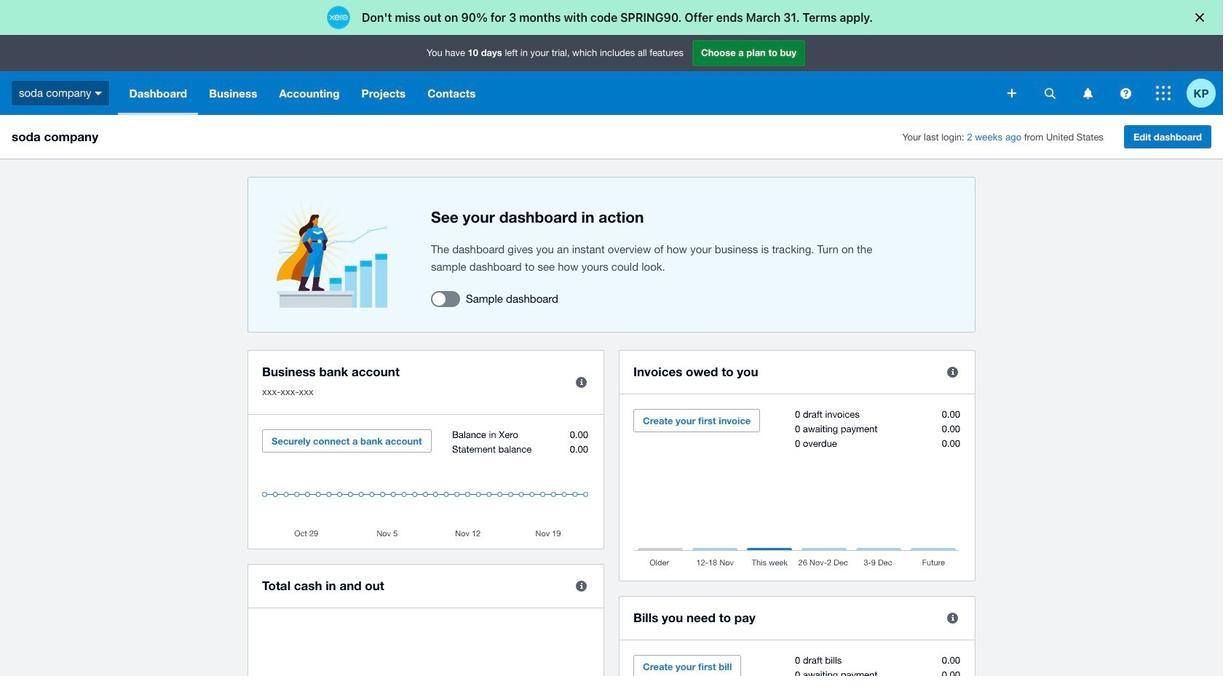 Task type: describe. For each thing, give the bounding box(es) containing it.
empty state of the bills widget with a 'create your first bill' button and an unpopulated column graph. image
[[634, 655, 961, 676]]

empty state bank feed widget with a tooltip explaining the feature. includes a 'securely connect a bank account' button and a data-less flat line graph marking four weekly dates, indicating future account balance tracking. image
[[262, 430, 590, 538]]



Task type: vqa. For each thing, say whether or not it's contained in the screenshot.
Reference
no



Task type: locate. For each thing, give the bounding box(es) containing it.
banner
[[0, 35, 1223, 115]]

empty state of the invoices widget with a 'create your first invoice' button and an empty column graph. image
[[634, 409, 961, 570]]

svg image
[[1156, 86, 1171, 100], [1083, 88, 1093, 99], [1120, 88, 1131, 99], [1008, 89, 1017, 98], [95, 92, 102, 95]]

cartoon office workers image
[[271, 200, 387, 309]]

dialog
[[0, 0, 1223, 35]]

svg image
[[1045, 88, 1055, 99]]



